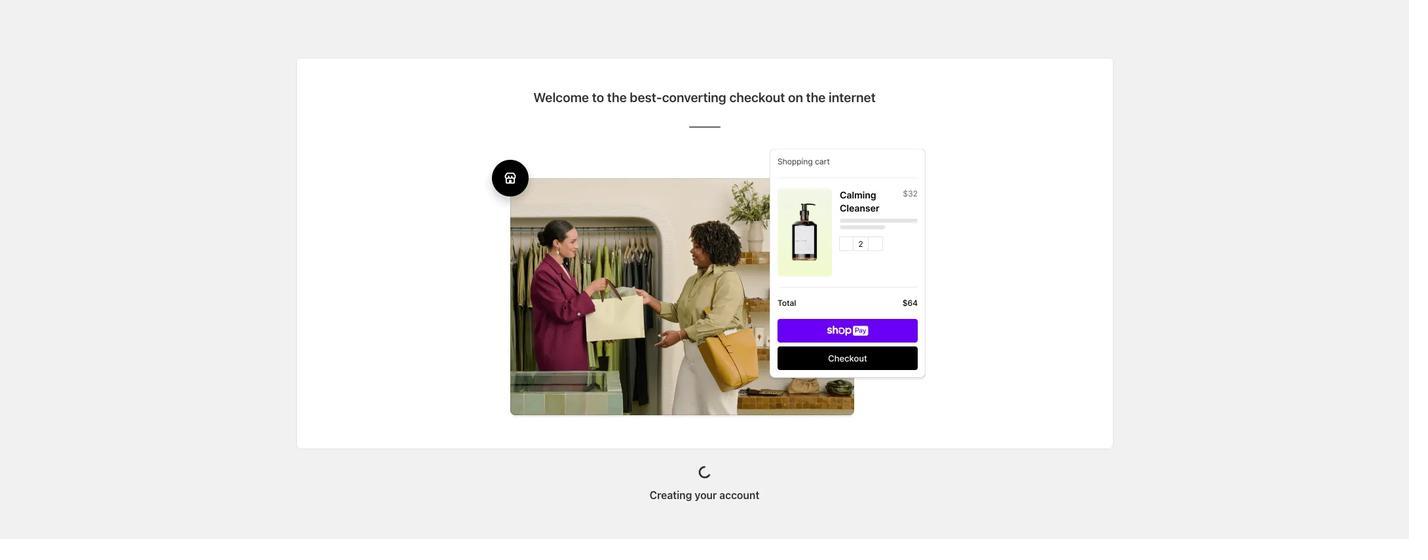 Task type: locate. For each thing, give the bounding box(es) containing it.
internet
[[829, 90, 876, 105]]

to
[[592, 90, 604, 105]]

creating your account
[[650, 490, 760, 501]]

the right "to"
[[607, 90, 627, 105]]

checkout
[[730, 90, 785, 105]]

creating
[[650, 490, 692, 501]]

your
[[695, 490, 717, 501]]

on
[[788, 90, 803, 105]]

2 the from the left
[[806, 90, 826, 105]]

1 horizontal spatial the
[[806, 90, 826, 105]]

the
[[607, 90, 627, 105], [806, 90, 826, 105]]

0 horizontal spatial the
[[607, 90, 627, 105]]

the right on
[[806, 90, 826, 105]]



Task type: describe. For each thing, give the bounding box(es) containing it.
welcome to the best-converting checkout on the internet
[[534, 90, 876, 105]]

account
[[720, 490, 760, 501]]

best-
[[630, 90, 662, 105]]

1 the from the left
[[607, 90, 627, 105]]

welcome
[[534, 90, 589, 105]]

converting
[[662, 90, 727, 105]]



Task type: vqa. For each thing, say whether or not it's contained in the screenshot.
"id"
no



